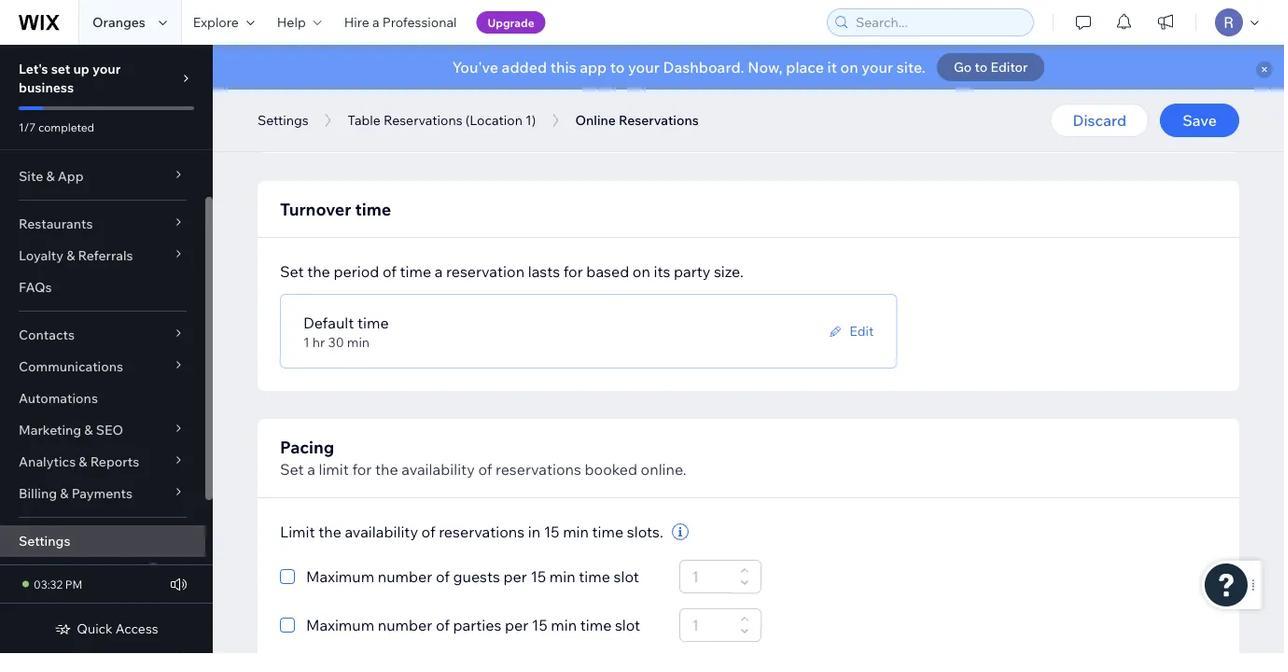 Task type: describe. For each thing, give the bounding box(es) containing it.
of inside "checkbox"
[[436, 568, 450, 586]]

site & app button
[[0, 161, 205, 192]]

based
[[587, 262, 629, 281]]

home link
[[0, 129, 205, 161]]

of right period
[[383, 262, 397, 281]]

in
[[528, 523, 541, 541]]

default
[[303, 314, 354, 332]]

billing
[[19, 485, 57, 502]]

pm
[[65, 577, 82, 591]]

hire
[[344, 14, 369, 30]]

edit button
[[827, 323, 874, 340]]

lasts
[[528, 262, 560, 281]]

contacts button
[[0, 319, 205, 351]]

access
[[116, 621, 158, 637]]

settings for settings link
[[19, 533, 70, 549]]

marketing & seo
[[19, 422, 123, 438]]

communications button
[[0, 351, 205, 383]]

online reservations
[[575, 112, 699, 128]]

edit
[[850, 323, 874, 339]]

online.
[[641, 460, 687, 479]]

limit
[[319, 460, 349, 479]]

analytics
[[19, 454, 76, 470]]

set inside pacing set a limit for the availability of reservations booked online.
[[280, 460, 304, 479]]

number for parties
[[378, 616, 432, 635]]

restaurants button
[[0, 208, 205, 240]]

03:32 pm
[[34, 577, 82, 591]]

reservations inside pacing set a limit for the availability of reservations booked online.
[[496, 460, 581, 479]]

table reservations (location 1) button
[[339, 106, 546, 134]]

marketing & seo button
[[0, 414, 205, 446]]

table
[[348, 112, 381, 128]]

let's set up your business
[[19, 61, 121, 96]]

hire a professional link
[[333, 0, 468, 45]]

faqs link
[[0, 272, 205, 303]]

up
[[73, 61, 89, 77]]

reports
[[90, 454, 139, 470]]

turnover time
[[280, 198, 391, 219]]

settings link
[[0, 526, 205, 557]]

automations
[[19, 390, 98, 407]]

quick
[[77, 621, 113, 637]]

site
[[19, 168, 43, 184]]

online reservations button
[[566, 106, 708, 134]]

& for billing
[[60, 485, 69, 502]]

1 vertical spatial reservations
[[439, 523, 525, 541]]

editor
[[991, 59, 1028, 75]]

hire a professional
[[344, 14, 457, 30]]

per for parties
[[505, 616, 529, 635]]

0 vertical spatial party
[[479, 105, 515, 123]]

require
[[280, 105, 334, 123]]

billing & payments
[[19, 485, 133, 502]]

for inside pacing set a limit for the availability of reservations booked online.
[[352, 460, 372, 479]]

go to editor
[[954, 59, 1028, 75]]

availability inside pacing set a limit for the availability of reservations booked online.
[[402, 460, 475, 479]]

save button
[[1161, 104, 1240, 137]]

place
[[786, 58, 824, 77]]

slot for maximum number of guests per 15 min time slot
[[614, 568, 639, 586]]

1 vertical spatial a
[[435, 262, 443, 281]]

time inside default time 1 hr 30 min
[[358, 314, 389, 332]]

15 for guests
[[531, 568, 546, 586]]

automations link
[[0, 383, 205, 414]]

referrals
[[78, 247, 133, 264]]

home
[[19, 136, 56, 153]]

of up "maximum number of guests per 15 min time slot" "checkbox" at left bottom
[[422, 523, 436, 541]]

on for its
[[633, 262, 651, 281]]

sidebar element
[[0, 45, 213, 654]]

per for guests
[[504, 568, 527, 586]]

set the period of time a reservation lasts for based on its party size.
[[280, 262, 744, 281]]

its
[[654, 262, 671, 281]]

app
[[580, 58, 607, 77]]

upgrade button
[[477, 11, 546, 34]]

hr
[[313, 334, 325, 351]]

slots.
[[627, 523, 664, 541]]

pacing
[[280, 436, 335, 457]]

from:
[[556, 105, 593, 123]]

oranges
[[92, 14, 146, 30]]

the for period
[[307, 262, 330, 281]]

quick access button
[[54, 621, 158, 638]]

sizes
[[519, 105, 553, 123]]

set
[[51, 61, 70, 77]]

it
[[828, 58, 837, 77]]

site & app
[[19, 168, 84, 184]]

online
[[575, 112, 616, 128]]

& for site
[[46, 168, 55, 184]]

go to editor button
[[937, 53, 1045, 81]]

limit
[[280, 523, 315, 541]]

analytics & reports button
[[0, 446, 205, 478]]

let's
[[19, 61, 48, 77]]

this
[[550, 58, 577, 77]]

maximum for maximum number of parties per 15 min time slot
[[306, 616, 374, 635]]

go
[[954, 59, 972, 75]]

billing & payments button
[[0, 478, 205, 510]]

& for marketing
[[84, 422, 93, 438]]



Task type: vqa. For each thing, say whether or not it's contained in the screenshot.
the bottom for
yes



Task type: locate. For each thing, give the bounding box(es) containing it.
settings inside sidebar element
[[19, 533, 70, 549]]

15 right in
[[544, 523, 560, 541]]

& left the reports
[[79, 454, 87, 470]]

0 vertical spatial 15
[[544, 523, 560, 541]]

number
[[378, 568, 432, 586], [378, 616, 432, 635]]

1 horizontal spatial a
[[372, 14, 379, 30]]

number inside "checkbox"
[[378, 568, 432, 586]]

1 horizontal spatial your
[[628, 58, 660, 77]]

0 horizontal spatial party
[[479, 105, 515, 123]]

min right parties
[[551, 616, 577, 635]]

for right lasts
[[564, 262, 583, 281]]

set down pacing
[[280, 460, 304, 479]]

1 set from the top
[[280, 262, 304, 281]]

settings up 03:32
[[19, 533, 70, 549]]

reservations up "guests"
[[439, 523, 525, 541]]

0 horizontal spatial for
[[352, 460, 372, 479]]

1 horizontal spatial reservations
[[619, 112, 699, 128]]

1 vertical spatial number
[[378, 616, 432, 635]]

0 vertical spatial set
[[280, 262, 304, 281]]

None text field
[[686, 610, 735, 641]]

per right "guests"
[[504, 568, 527, 586]]

min right 30
[[347, 334, 370, 351]]

help
[[277, 14, 306, 30]]

2 set from the top
[[280, 460, 304, 479]]

availability down 'limit'
[[345, 523, 418, 541]]

settings left manual
[[258, 112, 309, 128]]

1 vertical spatial party
[[674, 262, 711, 281]]

0 vertical spatial availability
[[402, 460, 475, 479]]

pacing set a limit for the availability of reservations booked online.
[[280, 436, 687, 479]]

your
[[628, 58, 660, 77], [862, 58, 894, 77], [92, 61, 121, 77]]

2 number from the top
[[378, 616, 432, 635]]

for right 'limit'
[[352, 460, 372, 479]]

1
[[303, 334, 310, 351]]

2 vertical spatial the
[[319, 523, 342, 541]]

0 vertical spatial settings
[[258, 112, 309, 128]]

your left site. on the right top
[[862, 58, 894, 77]]

added
[[502, 58, 547, 77]]

table reservations (location 1)
[[348, 112, 536, 128]]

slot for maximum number of parties per 15 min time slot
[[615, 616, 641, 635]]

your inside let's set up your business
[[92, 61, 121, 77]]

restaurants
[[19, 216, 93, 232]]

per inside "checkbox"
[[504, 568, 527, 586]]

number left parties
[[378, 616, 432, 635]]

number left "guests"
[[378, 568, 432, 586]]

of inside pacing set a limit for the availability of reservations booked online.
[[478, 460, 492, 479]]

2 horizontal spatial a
[[435, 262, 443, 281]]

15 inside option
[[532, 616, 548, 635]]

reservations right table
[[384, 112, 463, 128]]

settings inside button
[[258, 112, 309, 128]]

1 vertical spatial set
[[280, 460, 304, 479]]

per right parties
[[505, 616, 529, 635]]

slot
[[614, 568, 639, 586], [615, 616, 641, 635]]

Search... field
[[850, 9, 1028, 35]]

availability up limit the availability of reservations in 15 min time slots.
[[402, 460, 475, 479]]

reservations for table
[[384, 112, 463, 128]]

0 horizontal spatial to
[[610, 58, 625, 77]]

of inside option
[[436, 616, 450, 635]]

2 horizontal spatial your
[[862, 58, 894, 77]]

manual
[[338, 105, 389, 123]]

reservation
[[446, 262, 525, 281]]

reservations for online
[[619, 112, 699, 128]]

of left "guests"
[[436, 568, 450, 586]]

(location
[[466, 112, 523, 128]]

on right it
[[841, 58, 859, 77]]

maximum for maximum number of guests per 15 min time slot
[[306, 568, 374, 586]]

maximum inside "maximum number of guests per 15 min time slot" "checkbox"
[[306, 568, 374, 586]]

app
[[58, 168, 84, 184]]

default time 1 hr 30 min
[[303, 314, 389, 351]]

per
[[504, 568, 527, 586], [505, 616, 529, 635]]

settings for settings button
[[258, 112, 309, 128]]

business
[[19, 79, 74, 96]]

1 maximum from the top
[[306, 568, 374, 586]]

a left reservation
[[435, 262, 443, 281]]

a inside pacing set a limit for the availability of reservations booked online.
[[307, 460, 315, 479]]

payments
[[72, 485, 133, 502]]

min
[[347, 334, 370, 351], [563, 523, 589, 541], [550, 568, 576, 586], [551, 616, 577, 635]]

on left its
[[633, 262, 651, 281]]

party left "1)"
[[479, 105, 515, 123]]

0 vertical spatial maximum
[[306, 568, 374, 586]]

for right the approval
[[456, 105, 475, 123]]

the right 'limit'
[[375, 460, 398, 479]]

of up limit the availability of reservations in 15 min time slots.
[[478, 460, 492, 479]]

set up default
[[280, 262, 304, 281]]

0 vertical spatial the
[[307, 262, 330, 281]]

settings button
[[248, 106, 318, 134]]

reservations up in
[[496, 460, 581, 479]]

0 vertical spatial reservations
[[496, 460, 581, 479]]

2 vertical spatial a
[[307, 460, 315, 479]]

professional
[[382, 14, 457, 30]]

None text field
[[610, 98, 670, 130], [686, 561, 735, 593], [610, 98, 670, 130], [686, 561, 735, 593]]

& right "loyalty" on the top
[[66, 247, 75, 264]]

15 for parties
[[532, 616, 548, 635]]

& right the billing
[[60, 485, 69, 502]]

to right go
[[975, 59, 988, 75]]

& for loyalty
[[66, 247, 75, 264]]

to inside the go to editor button
[[975, 59, 988, 75]]

loyalty
[[19, 247, 63, 264]]

1 vertical spatial 15
[[531, 568, 546, 586]]

analytics & reports
[[19, 454, 139, 470]]

slot inside option
[[615, 616, 641, 635]]

time
[[355, 198, 391, 219], [400, 262, 431, 281], [358, 314, 389, 332], [592, 523, 624, 541], [579, 568, 611, 586], [580, 616, 612, 635]]

time inside "maximum number of guests per 15 min time slot" "checkbox"
[[579, 568, 611, 586]]

the left period
[[307, 262, 330, 281]]

1/7
[[19, 120, 36, 134]]

you've added this app to your dashboard. now, place it on your site.
[[452, 58, 926, 77]]

a left 'limit'
[[307, 460, 315, 479]]

min inside option
[[551, 616, 577, 635]]

1 vertical spatial per
[[505, 616, 529, 635]]

a inside hire a professional link
[[372, 14, 379, 30]]

on inside alert
[[841, 58, 859, 77]]

2 vertical spatial 15
[[532, 616, 548, 635]]

dashboard.
[[663, 58, 745, 77]]

site.
[[897, 58, 926, 77]]

limit the availability of reservations in 15 min time slots.
[[280, 523, 664, 541]]

1 vertical spatial availability
[[345, 523, 418, 541]]

guests
[[453, 568, 500, 586]]

0 horizontal spatial on
[[633, 262, 651, 281]]

the for availability
[[319, 523, 342, 541]]

time inside maximum number of parties per 15 min time slot option
[[580, 616, 612, 635]]

1 vertical spatial for
[[564, 262, 583, 281]]

1 number from the top
[[378, 568, 432, 586]]

min inside "checkbox"
[[550, 568, 576, 586]]

now,
[[748, 58, 783, 77]]

to
[[610, 58, 625, 77], [975, 59, 988, 75]]

approval
[[392, 105, 452, 123]]

1 vertical spatial slot
[[615, 616, 641, 635]]

per inside option
[[505, 616, 529, 635]]

0 horizontal spatial settings
[[19, 533, 70, 549]]

the inside pacing set a limit for the availability of reservations booked online.
[[375, 460, 398, 479]]

2 horizontal spatial for
[[564, 262, 583, 281]]

quick access
[[77, 621, 158, 637]]

reservations
[[384, 112, 463, 128], [619, 112, 699, 128]]

0 horizontal spatial a
[[307, 460, 315, 479]]

parties
[[453, 616, 502, 635]]

maximum
[[306, 568, 374, 586], [306, 616, 374, 635]]

on for your
[[841, 58, 859, 77]]

to right app
[[610, 58, 625, 77]]

&
[[46, 168, 55, 184], [66, 247, 75, 264], [84, 422, 93, 438], [79, 454, 87, 470], [60, 485, 69, 502]]

0 vertical spatial for
[[456, 105, 475, 123]]

1 horizontal spatial party
[[674, 262, 711, 281]]

min inside default time 1 hr 30 min
[[347, 334, 370, 351]]

you've added this app to your dashboard. now, place it on your site. alert
[[213, 45, 1285, 90]]

maximum inside maximum number of parties per 15 min time slot option
[[306, 616, 374, 635]]

2 maximum from the top
[[306, 616, 374, 635]]

discard
[[1073, 111, 1127, 130]]

reservations down you've added this app to your dashboard. now, place it on your site.
[[619, 112, 699, 128]]

& for analytics
[[79, 454, 87, 470]]

your right up
[[92, 61, 121, 77]]

15
[[544, 523, 560, 541], [531, 568, 546, 586], [532, 616, 548, 635]]

0 vertical spatial on
[[841, 58, 859, 77]]

loyalty & referrals button
[[0, 240, 205, 272]]

0 horizontal spatial your
[[92, 61, 121, 77]]

of left parties
[[436, 616, 450, 635]]

0 vertical spatial number
[[378, 568, 432, 586]]

require manual approval for party sizes from:
[[280, 105, 593, 123]]

booked
[[585, 460, 638, 479]]

explore
[[193, 14, 239, 30]]

help button
[[266, 0, 333, 45]]

1 horizontal spatial on
[[841, 58, 859, 77]]

& right site
[[46, 168, 55, 184]]

number inside option
[[378, 616, 432, 635]]

period
[[334, 262, 379, 281]]

min right "guests"
[[550, 568, 576, 586]]

1 horizontal spatial for
[[456, 105, 475, 123]]

settings
[[258, 112, 309, 128], [19, 533, 70, 549]]

1 horizontal spatial to
[[975, 59, 988, 75]]

1 vertical spatial maximum
[[306, 616, 374, 635]]

30
[[328, 334, 344, 351]]

1 reservations from the left
[[384, 112, 463, 128]]

Maximum number of parties per 15 min time slot checkbox
[[280, 614, 641, 637]]

15 right parties
[[532, 616, 548, 635]]

1 vertical spatial settings
[[19, 533, 70, 549]]

number for guests
[[378, 568, 432, 586]]

party right its
[[674, 262, 711, 281]]

& left "seo"
[[84, 422, 93, 438]]

size.
[[714, 262, 744, 281]]

2 reservations from the left
[[619, 112, 699, 128]]

min right in
[[563, 523, 589, 541]]

1 vertical spatial the
[[375, 460, 398, 479]]

the right limit
[[319, 523, 342, 541]]

0 vertical spatial per
[[504, 568, 527, 586]]

a right hire
[[372, 14, 379, 30]]

15 inside "checkbox"
[[531, 568, 546, 586]]

the
[[307, 262, 330, 281], [375, 460, 398, 479], [319, 523, 342, 541]]

0 horizontal spatial reservations
[[384, 112, 463, 128]]

marketing
[[19, 422, 81, 438]]

Maximum number of guests per 15 min time slot checkbox
[[280, 566, 639, 588]]

upgrade
[[488, 15, 535, 29]]

15 down in
[[531, 568, 546, 586]]

0 vertical spatial a
[[372, 14, 379, 30]]

slot inside "checkbox"
[[614, 568, 639, 586]]

2 vertical spatial for
[[352, 460, 372, 479]]

completed
[[38, 120, 94, 134]]

1 horizontal spatial settings
[[258, 112, 309, 128]]

loyalty & referrals
[[19, 247, 133, 264]]

seo
[[96, 422, 123, 438]]

0 vertical spatial slot
[[614, 568, 639, 586]]

discard button
[[1051, 104, 1149, 137]]

maximum number of parties per 15 min time slot
[[306, 616, 641, 635]]

1 vertical spatial on
[[633, 262, 651, 281]]

your right app
[[628, 58, 660, 77]]

save
[[1183, 111, 1217, 130]]

communications
[[19, 358, 123, 375]]



